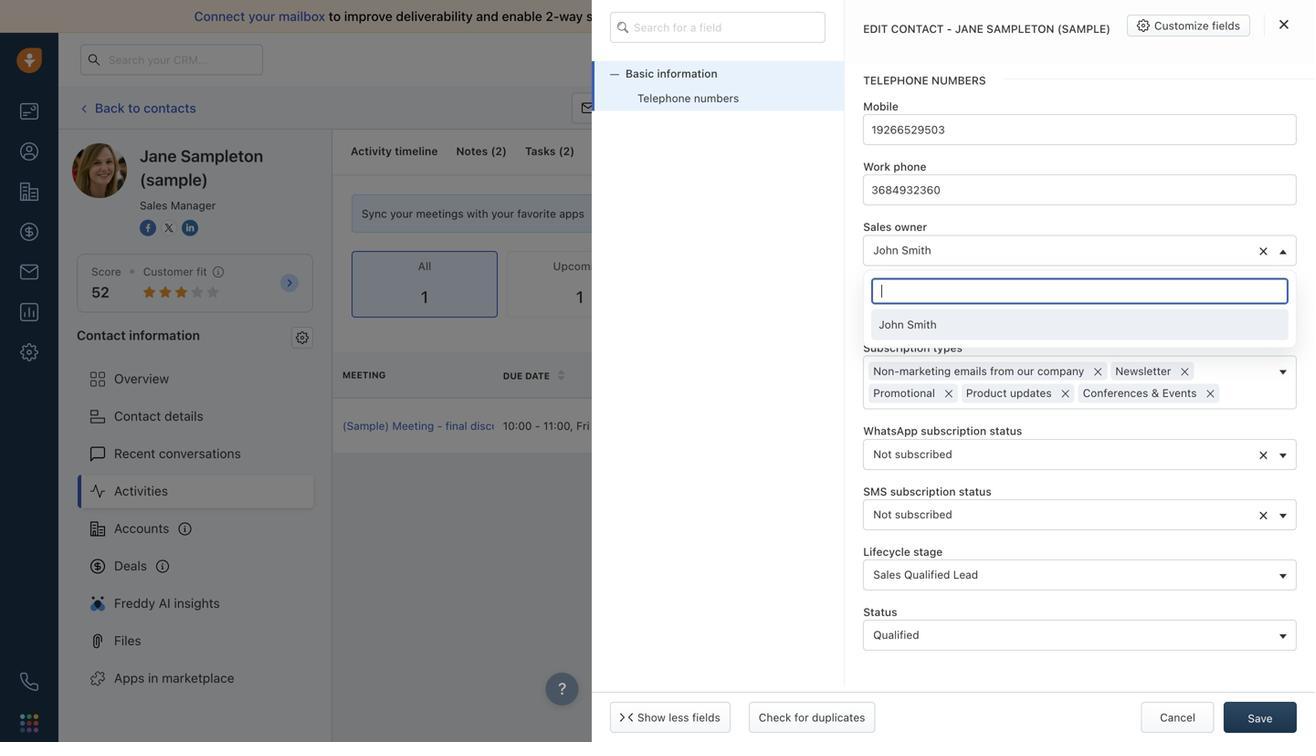 Task type: vqa. For each thing, say whether or not it's contained in the screenshot.
ic_info_icon
no



Task type: locate. For each thing, give the bounding box(es) containing it.
fields inside the show less fields button
[[692, 712, 720, 724]]

phone element
[[11, 664, 47, 701]]

contact for contact details
[[114, 409, 161, 424]]

dialog containing ×
[[592, 0, 1315, 743]]

to right mailbox
[[329, 9, 341, 24]]

1 horizontal spatial jane
[[955, 22, 984, 35]]

activity
[[351, 145, 392, 158]]

0 horizontal spatial (
[[491, 145, 495, 158]]

1 vertical spatial john
[[879, 318, 904, 331]]

1 vertical spatial meeting
[[343, 370, 386, 381]]

numbers up meeting "button"
[[932, 74, 986, 87]]

your left mailbox
[[248, 9, 275, 24]]

None search field
[[610, 12, 826, 43], [872, 278, 1289, 305], [610, 12, 826, 43], [872, 278, 1289, 305]]

1 ) from the left
[[502, 145, 507, 158]]

0 vertical spatial subscribed
[[895, 448, 952, 461]]

lifecycle stage
[[863, 546, 943, 558]]

smith down subscribed on the right of the page
[[907, 318, 937, 331]]

jane sampleton (sample)
[[140, 146, 263, 190]]

john smith inside option
[[879, 318, 937, 331]]

john smith list box
[[872, 309, 1289, 340]]

information up call
[[657, 67, 718, 80]]

2 for notes ( 2 )
[[495, 145, 502, 158]]

your
[[826, 53, 848, 65]]

subscribed for sms
[[895, 508, 952, 521]]

2 right 'notes'
[[495, 145, 502, 158]]

(sample) up sales manager
[[140, 170, 208, 190]]

john smith option
[[872, 309, 1289, 340]]

2 ( from the left
[[559, 145, 563, 158]]

0 horizontal spatial in
[[148, 671, 158, 686]]

types
[[933, 342, 963, 354]]

sms up lifecycle
[[863, 485, 887, 498]]

0 vertical spatial information
[[657, 67, 718, 80]]

sales for sales qualified lead
[[873, 569, 901, 581]]

john
[[873, 244, 899, 257], [879, 318, 904, 331], [824, 420, 849, 432]]

2 vertical spatial status
[[959, 485, 992, 498]]

0 horizontal spatial )
[[502, 145, 507, 158]]

jane inside dialog
[[955, 22, 984, 35]]

information for contact information
[[129, 328, 200, 343]]

contact up the recent
[[114, 409, 161, 424]]

add down what's new "image"
[[1169, 102, 1190, 115]]

0 vertical spatial sampleton
[[987, 22, 1055, 35]]

1 horizontal spatial connect
[[1087, 260, 1130, 273]]

information inside dialog
[[657, 67, 718, 80]]

the
[[561, 420, 578, 432]]

status up the types
[[933, 281, 966, 294]]

john smith down subscribed on the right of the page
[[879, 318, 937, 331]]

add inside button
[[1169, 102, 1190, 115]]

conferences & events
[[1083, 387, 1197, 400]]

google calendar
[[969, 207, 1056, 220]]

smith
[[902, 244, 931, 257], [907, 318, 937, 331], [852, 420, 882, 432]]

meeting
[[1244, 260, 1286, 273]]

plans
[[1023, 53, 1051, 66]]

fields right less
[[692, 712, 720, 724]]

1 down all
[[421, 287, 428, 307]]

× button up events
[[1176, 361, 1194, 381]]

0 horizontal spatial from
[[990, 365, 1014, 378]]

in left 21
[[898, 53, 907, 65]]

1 ( from the left
[[491, 145, 495, 158]]

subscribed down whatsapp subscription status
[[895, 448, 952, 461]]

1 horizontal spatial from
[[1072, 9, 1101, 24]]

apps
[[559, 207, 584, 220], [1133, 260, 1159, 273]]

( right 'notes'
[[491, 145, 495, 158]]

1 vertical spatial subscription
[[863, 342, 930, 354]]

1 down upcoming
[[576, 287, 584, 307]]

qualified down stage
[[904, 569, 950, 581]]

edit contact - jane sampleton (sample)
[[863, 22, 1111, 35]]

52
[[91, 284, 109, 301]]

1 vertical spatial fields
[[692, 712, 720, 724]]

fields right customize
[[1212, 19, 1240, 32]]

tasks ( 2 )
[[525, 145, 575, 158]]

what's new image
[[1185, 53, 1197, 65]]

1 horizontal spatial sales
[[897, 145, 925, 158]]

0 horizontal spatial sales
[[851, 9, 882, 24]]

connect for connect your mailbox to improve deliverability and enable 2-way sync of email conversations. import all your sales data so you don't have to start from scratch.
[[194, 9, 245, 24]]

smith down promotional
[[852, 420, 882, 432]]

1 1 from the left
[[421, 287, 428, 307]]

from inside dialog
[[990, 365, 1014, 378]]

0 horizontal spatial 1
[[421, 287, 428, 307]]

1 vertical spatial sales
[[897, 145, 925, 158]]

1 vertical spatial in
[[148, 671, 158, 686]]

meeting button
[[912, 93, 992, 124]]

all
[[418, 260, 431, 273]]

0 horizontal spatial add
[[1169, 102, 1190, 115]]

sales left manager
[[140, 199, 168, 212]]

× button down emails
[[940, 383, 958, 403]]

subscribed
[[873, 304, 932, 317]]

conversations.
[[669, 9, 757, 24]]

contact for contact information
[[77, 328, 126, 343]]

mng settings image
[[296, 331, 309, 344]]

) for tasks ( 2 )
[[570, 145, 575, 158]]

0 vertical spatial deal
[[1193, 102, 1215, 115]]

due
[[503, 371, 523, 381]]

contact down 52 'button' on the top left of the page
[[77, 328, 126, 343]]

john down subscribed on the right of the page
[[879, 318, 904, 331]]

1 horizontal spatial (
[[559, 145, 563, 158]]

1 horizontal spatial )
[[570, 145, 575, 158]]

subscription for whatsapp
[[921, 425, 987, 438]]

add for add meeting
[[1221, 260, 1241, 273]]

mailbox
[[279, 9, 325, 24]]

phone image
[[20, 673, 38, 691]]

add left the meeting
[[1221, 260, 1241, 273]]

1 vertical spatial (sample)
[[140, 170, 208, 190]]

2 1 from the left
[[576, 287, 584, 307]]

× button right events
[[1202, 383, 1220, 403]]

0 vertical spatial qualified
[[904, 569, 950, 581]]

1 vertical spatial deal
[[581, 420, 602, 432]]

1 subscription from the top
[[863, 281, 930, 294]]

jane
[[955, 22, 984, 35], [140, 146, 177, 166]]

send email image
[[1144, 54, 1157, 66]]

explore plans link
[[970, 48, 1061, 70]]

meeting left 'final'
[[392, 420, 434, 432]]

1 horizontal spatial telephone numbers
[[863, 74, 986, 87]]

0 horizontal spatial meeting
[[343, 370, 386, 381]]

phone
[[894, 160, 927, 173]]

- right 10:00
[[535, 420, 540, 432]]

0 vertical spatial subscription
[[863, 281, 930, 294]]

1 horizontal spatial sms
[[863, 485, 887, 498]]

2 subscribed from the top
[[895, 508, 952, 521]]

0 vertical spatial meeting
[[940, 102, 982, 115]]

sales inside button
[[873, 569, 901, 581]]

0 vertical spatial fields
[[1212, 19, 1240, 32]]

1 vertical spatial from
[[990, 365, 1014, 378]]

sales down office
[[863, 221, 892, 234]]

not up lifecycle
[[873, 508, 892, 521]]

1 vertical spatial status
[[990, 425, 1022, 438]]

show less fields
[[638, 712, 720, 724]]

recent conversations
[[114, 446, 241, 461]]

contact information
[[77, 328, 200, 343]]

1 vertical spatial add
[[1221, 260, 1241, 273]]

- left 'final'
[[437, 420, 442, 432]]

basic information button
[[610, 67, 718, 80]]

owner
[[824, 371, 860, 381]]

smith inside option
[[907, 318, 937, 331]]

back
[[95, 100, 125, 115]]

× button up 'conferences'
[[1089, 361, 1107, 381]]

sales owner
[[863, 221, 927, 234]]

(sample) up explore plans link
[[1058, 22, 1111, 35]]

Search your CRM... text field
[[80, 44, 263, 75]]

subscribed down sms subscription status
[[895, 508, 952, 521]]

0 vertical spatial sms
[[769, 102, 793, 115]]

52 button
[[91, 284, 109, 301]]

) right tasks
[[570, 145, 575, 158]]

sms down basic information link
[[769, 102, 793, 115]]

add inside button
[[1221, 260, 1241, 273]]

sales activities button
[[1001, 93, 1142, 124], [1001, 93, 1133, 124]]

freshworks switcher image
[[20, 715, 38, 733]]

to
[[329, 9, 341, 24], [1025, 9, 1037, 24], [128, 100, 140, 115]]

0 horizontal spatial connect
[[194, 9, 245, 24]]

not subscribed down sms subscription status
[[873, 508, 952, 521]]

not subscribed for whatsapp
[[873, 448, 952, 461]]

1 vertical spatial telephone numbers
[[638, 92, 739, 105]]

sms for sms subscription status
[[863, 485, 887, 498]]

0 vertical spatial contact
[[77, 328, 126, 343]]

subscription up stage
[[890, 485, 956, 498]]

1 horizontal spatial meeting
[[392, 420, 434, 432]]

numbers
[[932, 74, 986, 87], [694, 92, 739, 105]]

meeting up activity
[[940, 102, 982, 115]]

0 vertical spatial not subscribed
[[873, 448, 952, 461]]

1 not subscribed from the top
[[873, 448, 952, 461]]

apps in marketplace
[[114, 671, 234, 686]]

× button down "company"
[[1057, 383, 1075, 403]]

0 horizontal spatial deal
[[581, 420, 602, 432]]

sampleton up explore plans
[[987, 22, 1055, 35]]

create
[[815, 145, 851, 158]]

subscribed for whatsapp
[[895, 448, 952, 461]]

0 vertical spatial not
[[873, 448, 892, 461]]

deal inside (sample) meeting - final discussion about the deal link
[[581, 420, 602, 432]]

office
[[869, 207, 901, 220]]

1 vertical spatial not
[[873, 508, 892, 521]]

1 horizontal spatial 2
[[563, 145, 570, 158]]

connect up search your crm... text box
[[194, 9, 245, 24]]

subscription for subscription types
[[863, 342, 930, 354]]

&
[[1152, 387, 1159, 400]]

0 vertical spatial telephone numbers
[[863, 74, 986, 87]]

sms inside dialog
[[863, 485, 887, 498]]

2
[[495, 145, 502, 158], [563, 145, 570, 158]]

to left start
[[1025, 9, 1037, 24]]

john down sales owner
[[873, 244, 899, 257]]

status down whatsapp subscription status
[[959, 485, 992, 498]]

add meeting button
[[1195, 251, 1296, 282]]

close image
[[1288, 12, 1297, 21], [1280, 19, 1289, 30]]

1 vertical spatial john smith
[[879, 318, 937, 331]]

connect your mailbox to improve deliverability and enable 2-way sync of email conversations. import all your sales data so you don't have to start from scratch.
[[194, 9, 1153, 24]]

2 right tasks
[[563, 145, 570, 158]]

to right back
[[128, 100, 140, 115]]

from right start
[[1072, 9, 1101, 24]]

check
[[759, 712, 791, 724]]

not down the whatsapp
[[873, 448, 892, 461]]

jane right you on the top of page
[[955, 22, 984, 35]]

0 horizontal spatial sampleton
[[181, 146, 263, 166]]

connect for connect apps
[[1087, 260, 1130, 273]]

( right tasks
[[559, 145, 563, 158]]

0 vertical spatial telephone
[[863, 74, 929, 87]]

2 not from the top
[[873, 508, 892, 521]]

1 vertical spatial sms
[[863, 485, 887, 498]]

deal right the
[[581, 420, 602, 432]]

2 2 from the left
[[563, 145, 570, 158]]

interested
[[984, 420, 1037, 432]]

1 vertical spatial connect
[[1087, 260, 1130, 273]]

meeting up (sample) on the left bottom
[[343, 370, 386, 381]]

trial
[[851, 53, 869, 65]]

0 horizontal spatial -
[[437, 420, 442, 432]]

notes
[[456, 145, 488, 158]]

apps up subscribed button
[[1133, 260, 1159, 273]]

apps right favorite
[[559, 207, 584, 220]]

in right apps
[[148, 671, 158, 686]]

telephone numbers
[[863, 74, 986, 87], [638, 92, 739, 105]]

owner
[[895, 221, 927, 234]]

activity
[[928, 145, 968, 158]]

- left don't
[[947, 22, 952, 35]]

connect up subscribed button
[[1087, 260, 1130, 273]]

numbers down basic information link
[[694, 92, 739, 105]]

0 horizontal spatial sms
[[769, 102, 793, 115]]

status
[[933, 281, 966, 294], [990, 425, 1022, 438], [959, 485, 992, 498]]

0 vertical spatial numbers
[[932, 74, 986, 87]]

1 vertical spatial telephone
[[638, 92, 691, 105]]

sms inside button
[[769, 102, 793, 115]]

Mobile text field
[[863, 114, 1297, 145]]

connect apps button
[[1058, 251, 1186, 282], [1058, 251, 1186, 282]]

duplicates
[[812, 712, 865, 724]]

scratch.
[[1104, 9, 1153, 24]]

subscription down product
[[921, 425, 987, 438]]

company
[[1037, 365, 1084, 378]]

1 vertical spatial jane
[[140, 146, 177, 166]]

1 horizontal spatial sampleton
[[987, 22, 1055, 35]]

task button
[[842, 93, 903, 124]]

information up overview
[[129, 328, 200, 343]]

sales down lifecycle
[[873, 569, 901, 581]]

john smith down owner at right
[[824, 420, 882, 432]]

subscription up subscribed on the right of the page
[[863, 281, 930, 294]]

0 horizontal spatial apps
[[559, 207, 584, 220]]

0 vertical spatial subscription
[[921, 425, 987, 438]]

favorite
[[517, 207, 556, 220]]

2 vertical spatial john smith
[[824, 420, 882, 432]]

smith down "owner"
[[902, 244, 931, 257]]

qualified down status
[[873, 629, 919, 642]]

save
[[1248, 712, 1273, 725]]

conversations
[[159, 446, 241, 461]]

subscription for subscription status
[[863, 281, 930, 294]]

call link
[[646, 93, 702, 124]]

status down the product updates
[[990, 425, 1022, 438]]

sales up phone
[[897, 145, 925, 158]]

not subscribed down the whatsapp
[[873, 448, 952, 461]]

1 vertical spatial information
[[129, 328, 200, 343]]

create custom sales activity link
[[795, 145, 968, 158]]

2 horizontal spatial meeting
[[940, 102, 982, 115]]

1 subscribed from the top
[[895, 448, 952, 461]]

1 horizontal spatial 1
[[576, 287, 584, 307]]

sampleton inside dialog
[[987, 22, 1055, 35]]

0 horizontal spatial telephone
[[638, 92, 691, 105]]

customer fit
[[143, 265, 207, 278]]

0 vertical spatial smith
[[902, 244, 931, 257]]

dialog
[[592, 0, 1315, 743]]

final
[[445, 420, 467, 432]]

0 vertical spatial in
[[898, 53, 907, 65]]

sales left activities at the top of the page
[[1028, 102, 1056, 115]]

2 subscription from the top
[[863, 342, 930, 354]]

jane down contacts
[[140, 146, 177, 166]]

marketing
[[900, 365, 951, 378]]

1 vertical spatial subscription
[[890, 485, 956, 498]]

qualified
[[904, 569, 950, 581], [873, 629, 919, 642]]

0 horizontal spatial information
[[129, 328, 200, 343]]

status for whatsapp subscription status
[[990, 425, 1022, 438]]

1 not from the top
[[873, 448, 892, 461]]

sales left data
[[851, 9, 882, 24]]

due date
[[503, 371, 550, 381]]

john inside option
[[879, 318, 904, 331]]

15
[[593, 420, 605, 432]]

subscription up non-
[[863, 342, 930, 354]]

1 horizontal spatial (sample)
[[1058, 22, 1111, 35]]

1 horizontal spatial fields
[[1212, 19, 1240, 32]]

sales for sales activities
[[1028, 102, 1056, 115]]

deliverability
[[396, 9, 473, 24]]

john down owner at right
[[824, 420, 849, 432]]

) right 'notes'
[[502, 145, 507, 158]]

your
[[248, 9, 275, 24], [821, 9, 848, 24], [390, 207, 413, 220], [491, 207, 514, 220]]

deal down what's new "image"
[[1193, 102, 1215, 115]]

2 not subscribed from the top
[[873, 508, 952, 521]]

0 horizontal spatial 2
[[495, 145, 502, 158]]

1 horizontal spatial add
[[1221, 260, 1241, 273]]

1 horizontal spatial in
[[898, 53, 907, 65]]

1 horizontal spatial deal
[[1193, 102, 1215, 115]]

your right the with
[[491, 207, 514, 220]]

work phone
[[863, 160, 927, 173]]

tasks
[[525, 145, 556, 158]]

subscribed
[[895, 448, 952, 461], [895, 508, 952, 521]]

sales
[[1028, 102, 1056, 115], [140, 199, 168, 212], [863, 221, 892, 234], [873, 569, 901, 581]]

telephone down the basic information dropdown button
[[638, 92, 691, 105]]

0 horizontal spatial jane
[[140, 146, 177, 166]]

0 horizontal spatial fields
[[692, 712, 720, 724]]

status for sms subscription status
[[959, 485, 992, 498]]

sampleton up manager
[[181, 146, 263, 166]]

1 horizontal spatial apps
[[1133, 260, 1159, 273]]

sync your meetings with your favorite apps
[[362, 207, 584, 220]]

telephone numbers down basic information
[[638, 92, 739, 105]]

newsletter
[[1116, 365, 1171, 378]]

telephone numbers down 21
[[863, 74, 986, 87]]

0 vertical spatial add
[[1169, 102, 1190, 115]]

telephone down the your trial ends in 21 days
[[863, 74, 929, 87]]

2 ) from the left
[[570, 145, 575, 158]]

2 horizontal spatial -
[[947, 22, 952, 35]]

1 2 from the left
[[495, 145, 502, 158]]

subscription for sms
[[890, 485, 956, 498]]

1 horizontal spatial telephone
[[863, 74, 929, 87]]

1 horizontal spatial to
[[329, 9, 341, 24]]

whatsapp subscription status
[[863, 425, 1022, 438]]

john smith down sales owner
[[873, 244, 931, 257]]

1 vertical spatial sampleton
[[181, 146, 263, 166]]

1 vertical spatial not subscribed
[[873, 508, 952, 521]]

explore
[[980, 53, 1020, 66]]

sync
[[362, 207, 387, 220]]

basic
[[626, 67, 654, 80]]

and
[[476, 9, 499, 24]]

add deal button
[[1142, 93, 1224, 124]]

from up the product updates
[[990, 365, 1014, 378]]

1 horizontal spatial information
[[657, 67, 718, 80]]

sms button
[[742, 93, 802, 124]]

0 vertical spatial jane
[[955, 22, 984, 35]]

) for notes ( 2 )
[[502, 145, 507, 158]]

)
[[502, 145, 507, 158], [570, 145, 575, 158]]



Task type: describe. For each thing, give the bounding box(es) containing it.
sms subscription status
[[863, 485, 992, 498]]

emails
[[954, 365, 987, 378]]

product updates
[[966, 387, 1052, 400]]

1 for all
[[421, 287, 428, 307]]

(sample) inside dialog
[[1058, 22, 1111, 35]]

× button for non-marketing emails from our company
[[1089, 361, 1107, 381]]

work
[[863, 160, 891, 173]]

stage
[[913, 546, 943, 558]]

don't
[[958, 9, 990, 24]]

fit
[[196, 265, 207, 278]]

date
[[525, 371, 550, 381]]

import all your sales data link
[[761, 9, 916, 24]]

1 vertical spatial qualified
[[873, 629, 919, 642]]

2 horizontal spatial to
[[1025, 9, 1037, 24]]

freddy
[[114, 596, 155, 611]]

email button
[[572, 93, 637, 124]]

non-
[[873, 365, 900, 378]]

information for basic information
[[657, 67, 718, 80]]

customize fields
[[1155, 19, 1240, 32]]

subscribed button
[[863, 296, 1297, 327]]

data
[[886, 9, 912, 24]]

customer
[[143, 265, 193, 278]]

about
[[528, 420, 558, 432]]

sales manager
[[140, 199, 216, 212]]

- for contact
[[947, 22, 952, 35]]

activity timeline
[[351, 145, 438, 158]]

product
[[966, 387, 1007, 400]]

mobile
[[863, 100, 899, 113]]

with
[[467, 207, 488, 220]]

timeline
[[395, 145, 438, 158]]

search image
[[617, 20, 636, 35]]

0 horizontal spatial to
[[128, 100, 140, 115]]

cancel
[[1160, 712, 1196, 724]]

not for sms
[[873, 508, 892, 521]]

add meeting
[[1221, 260, 1286, 273]]

- for meeting
[[437, 420, 442, 432]]

conferences
[[1083, 387, 1149, 400]]

score
[[91, 265, 121, 278]]

not subscribed for sms
[[873, 508, 952, 521]]

sampleton inside jane sampleton (sample)
[[181, 146, 263, 166]]

explore plans
[[980, 53, 1051, 66]]

call
[[673, 102, 693, 115]]

fields inside customize fields button
[[1212, 19, 1240, 32]]

Work phone text field
[[863, 175, 1297, 206]]

start
[[1041, 9, 1069, 24]]

office 365
[[869, 207, 925, 220]]

create custom sales activity
[[815, 145, 968, 158]]

apps
[[114, 671, 145, 686]]

so
[[916, 9, 930, 24]]

whatsapp
[[863, 425, 918, 438]]

sales for sales manager
[[140, 199, 168, 212]]

connect apps
[[1087, 260, 1159, 273]]

customize fields button
[[1127, 15, 1250, 37]]

google calendar button
[[942, 203, 1066, 225]]

email
[[599, 102, 627, 115]]

( for notes
[[491, 145, 495, 158]]

way
[[559, 9, 583, 24]]

11:00,
[[543, 420, 573, 432]]

× button for product updates
[[1057, 383, 1075, 403]]

contacts
[[144, 100, 196, 115]]

check for duplicates
[[759, 712, 865, 724]]

show less fields button
[[610, 702, 731, 733]]

0 vertical spatial status
[[933, 281, 966, 294]]

1 vertical spatial apps
[[1133, 260, 1159, 273]]

( for tasks
[[559, 145, 563, 158]]

add for add deal
[[1169, 102, 1190, 115]]

files
[[114, 634, 141, 649]]

basic information link
[[592, 61, 844, 86]]

calendar
[[1009, 207, 1056, 220]]

task
[[870, 102, 893, 115]]

2-
[[546, 9, 559, 24]]

0 vertical spatial from
[[1072, 9, 1101, 24]]

deal inside the add deal button
[[1193, 102, 1215, 115]]

1 horizontal spatial -
[[535, 420, 540, 432]]

0 vertical spatial john smith
[[873, 244, 931, 257]]

connect your mailbox link
[[194, 9, 329, 24]]

of
[[618, 9, 630, 24]]

back to contacts
[[95, 100, 196, 115]]

0 vertical spatial sales
[[851, 9, 882, 24]]

sales for sales owner
[[863, 221, 892, 234]]

Search for a field text field
[[610, 12, 826, 43]]

telephone numbers link
[[592, 86, 844, 111]]

× button for conferences & events
[[1202, 383, 1220, 403]]

your right sync
[[390, 207, 413, 220]]

edit
[[863, 22, 888, 35]]

customize
[[1155, 19, 1209, 32]]

freddy ai insights
[[114, 596, 220, 611]]

jane inside jane sampleton (sample)
[[140, 146, 177, 166]]

improve
[[344, 9, 393, 24]]

your trial ends in 21 days
[[826, 53, 946, 65]]

(sample) meeting - final discussion about the deal link
[[343, 418, 602, 434]]

0 vertical spatial john
[[873, 244, 899, 257]]

email
[[634, 9, 666, 24]]

0 horizontal spatial telephone numbers
[[638, 92, 739, 105]]

meeting inside "button"
[[940, 102, 982, 115]]

promotional
[[873, 387, 935, 400]]

× button for newsletter
[[1176, 361, 1194, 381]]

your right all
[[821, 9, 848, 24]]

1 vertical spatial numbers
[[694, 92, 739, 105]]

our
[[1017, 365, 1034, 378]]

manager
[[171, 199, 216, 212]]

1 for upcoming
[[576, 287, 584, 307]]

(sample) inside jane sampleton (sample)
[[140, 170, 208, 190]]

contact details
[[114, 409, 203, 424]]

close image inside dialog
[[1280, 19, 1289, 30]]

for
[[795, 712, 809, 724]]

0 vertical spatial apps
[[559, 207, 584, 220]]

2 vertical spatial meeting
[[392, 420, 434, 432]]

details
[[164, 409, 203, 424]]

activities
[[1059, 102, 1105, 115]]

2 for tasks ( 2 )
[[563, 145, 570, 158]]

marketplace
[[162, 671, 234, 686]]

sms for sms
[[769, 102, 793, 115]]

fri
[[577, 420, 590, 432]]

cancel button
[[1141, 702, 1214, 733]]

all
[[804, 9, 818, 24]]

sales qualified lead
[[873, 569, 978, 581]]

1 horizontal spatial numbers
[[932, 74, 986, 87]]

2 vertical spatial smith
[[852, 420, 882, 432]]

have
[[993, 9, 1022, 24]]

not for whatsapp
[[873, 448, 892, 461]]

2 vertical spatial john
[[824, 420, 849, 432]]

× button for promotional
[[940, 383, 958, 403]]



